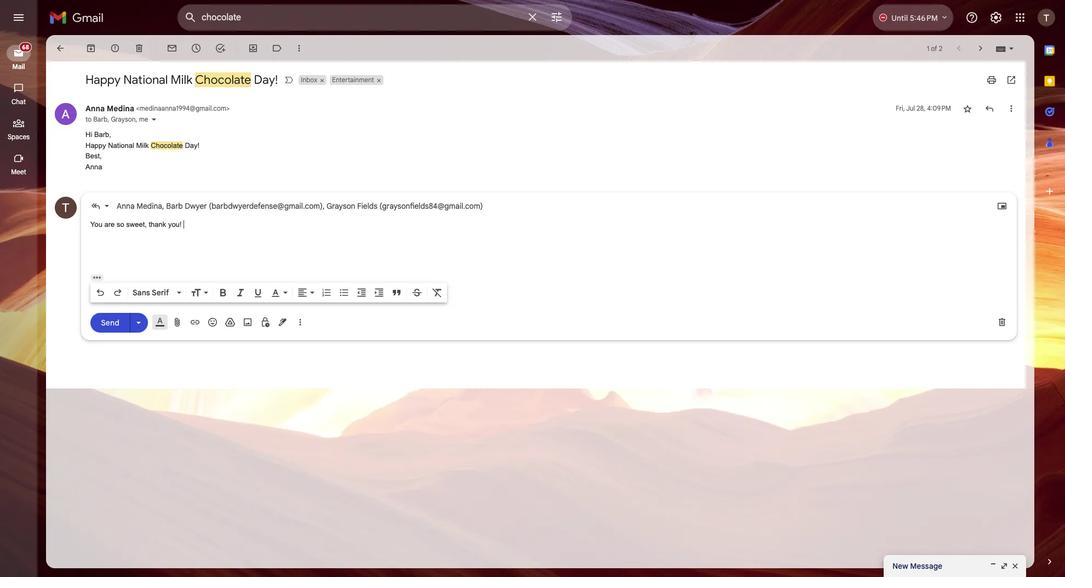 Task type: vqa. For each thing, say whether or not it's contained in the screenshot.
leftmost 'Advance'
no



Task type: describe. For each thing, give the bounding box(es) containing it.
insert files using drive image
[[225, 317, 236, 328]]

formatting options toolbar
[[90, 283, 447, 302]]

new message
[[893, 561, 943, 571]]

Search in mail text field
[[202, 12, 519, 23]]

, left me
[[136, 115, 137, 123]]

remove formatting ‪(⌘\)‬ image
[[432, 287, 443, 298]]

thank
[[149, 220, 166, 229]]

gmail image
[[49, 7, 109, 28]]

happy inside hi barb, happy national milk chocolate day! best, anna
[[85, 141, 106, 149]]

to
[[85, 115, 92, 123]]

add to tasks image
[[215, 43, 226, 54]]

delete image
[[134, 43, 145, 54]]

28,
[[917, 104, 926, 112]]

support image
[[966, 11, 979, 24]]

italic ‪(⌘i)‬ image
[[235, 287, 246, 298]]

68 link
[[7, 42, 32, 61]]

, up barb,
[[108, 115, 109, 123]]

fri,
[[896, 104, 905, 112]]

more image
[[294, 43, 305, 54]]

redo ‪(⌘y)‬ image
[[112, 287, 123, 298]]

underline ‪(⌘u)‬ image
[[253, 288, 264, 299]]

0 vertical spatial barb
[[93, 115, 108, 123]]

not starred image
[[962, 103, 973, 114]]

1 happy from the top
[[85, 72, 121, 87]]

chat
[[11, 98, 26, 106]]

close image
[[1011, 562, 1020, 570]]

anna medina , barb dwyer (barbdwyerdefense@gmail.com) , grayson fields (graysonfields84@gmail.com)
[[117, 201, 483, 211]]

1 horizontal spatial milk
[[171, 72, 193, 87]]

insert link ‪(⌘k)‬ image
[[190, 317, 201, 328]]

select input tool image
[[1008, 44, 1015, 52]]

medina for ,
[[137, 201, 162, 211]]

indent less ‪(⌘[)‬ image
[[356, 287, 367, 298]]

archive image
[[85, 43, 96, 54]]

new
[[893, 561, 908, 571]]

spaces
[[8, 133, 30, 141]]

hi
[[85, 130, 92, 139]]

68
[[22, 43, 29, 51]]

main menu image
[[12, 11, 25, 24]]

fri, jul 28, 4:09 pm
[[896, 104, 951, 112]]

insert signature image
[[277, 317, 288, 328]]

entertainment
[[332, 76, 374, 84]]

quote ‪(⌘⇧9)‬ image
[[391, 287, 402, 298]]

are
[[104, 220, 115, 229]]

inbox
[[301, 76, 317, 84]]

1 horizontal spatial day!
[[254, 72, 278, 87]]

fields
[[357, 201, 378, 211]]

pop out image
[[1000, 562, 1009, 570]]

bold ‪(⌘b)‬ image
[[218, 287, 229, 298]]

show details image
[[150, 116, 157, 123]]

1 horizontal spatial grayson
[[327, 201, 355, 211]]

numbered list ‪(⌘⇧7)‬ image
[[321, 287, 332, 298]]

anna for anna medina < medinaanna1994@gmail.com >
[[85, 104, 105, 113]]

to barb , grayson , me
[[85, 115, 148, 123]]

bulleted list ‪(⌘⇧8)‬ image
[[339, 287, 350, 298]]

sans
[[133, 288, 150, 298]]

chat heading
[[0, 98, 37, 106]]

0 horizontal spatial grayson
[[111, 115, 136, 123]]

anna medina < medinaanna1994@gmail.com >
[[85, 104, 230, 113]]

minimize image
[[989, 562, 998, 570]]

Message Body text field
[[90, 219, 1008, 266]]

inbox button
[[299, 75, 318, 85]]

dwyer
[[185, 201, 207, 211]]

fri, jul 28, 4:09 pm cell
[[896, 103, 951, 114]]

medina for <
[[107, 104, 134, 113]]

entertainment button
[[330, 75, 375, 85]]

so
[[117, 220, 124, 229]]

you
[[90, 220, 102, 229]]

me
[[139, 115, 148, 123]]

milk inside hi barb, happy national milk chocolate day! best, anna
[[136, 141, 149, 149]]



Task type: locate. For each thing, give the bounding box(es) containing it.
sans serif
[[133, 288, 169, 298]]

snooze image
[[191, 43, 202, 54]]

4:09 pm
[[927, 104, 951, 112]]

navigation containing mail
[[0, 35, 38, 577]]

anna medina cell
[[85, 104, 230, 113]]

Search in mail search field
[[178, 4, 572, 31]]

anna
[[85, 104, 105, 113], [85, 162, 102, 171], [117, 201, 135, 211]]

sweet,
[[126, 220, 147, 229]]

send button
[[90, 313, 130, 332]]

anna inside hi barb, happy national milk chocolate day! best, anna
[[85, 162, 102, 171]]

0 vertical spatial medina
[[107, 104, 134, 113]]

chocolate inside hi barb, happy national milk chocolate day! best, anna
[[151, 141, 183, 149]]

0 vertical spatial anna
[[85, 104, 105, 113]]

strikethrough ‪(⌘⇧x)‬ image
[[412, 287, 423, 298]]

navigation
[[0, 35, 38, 577]]

anna for anna medina , barb dwyer (barbdwyerdefense@gmail.com) , grayson fields (graysonfields84@gmail.com)
[[117, 201, 135, 211]]

1 horizontal spatial barb
[[166, 201, 183, 211]]

anna up to
[[85, 104, 105, 113]]

, up thank
[[162, 201, 164, 211]]

grayson left me
[[111, 115, 136, 123]]

1 of 2
[[927, 44, 943, 52]]

0 horizontal spatial chocolate
[[151, 141, 183, 149]]

indent more ‪(⌘])‬ image
[[374, 287, 385, 298]]

older image
[[975, 43, 986, 54]]

insert photo image
[[242, 317, 253, 328]]

chocolate down the show details image
[[151, 141, 183, 149]]

sans serif option
[[130, 287, 175, 298]]

barb right to
[[93, 115, 108, 123]]

0 vertical spatial chocolate
[[195, 72, 251, 87]]

you are so sweet, thank you!
[[90, 220, 184, 229]]

,
[[108, 115, 109, 123], [136, 115, 137, 123], [162, 201, 164, 211], [323, 201, 325, 211]]

day! down labels icon
[[254, 72, 278, 87]]

1
[[927, 44, 929, 52]]

0 horizontal spatial medina
[[107, 104, 134, 113]]

2
[[939, 44, 943, 52]]

discard draft ‪(⌘⇧d)‬ image
[[997, 317, 1008, 328]]

national inside hi barb, happy national milk chocolate day! best, anna
[[108, 141, 134, 149]]

grayson left fields
[[327, 201, 355, 211]]

settings image
[[990, 11, 1003, 24]]

1 vertical spatial grayson
[[327, 201, 355, 211]]

0 vertical spatial national
[[123, 72, 168, 87]]

happy
[[85, 72, 121, 87], [85, 141, 106, 149]]

chocolate up >
[[195, 72, 251, 87]]

Not starred checkbox
[[962, 103, 973, 114]]

1 horizontal spatial medina
[[137, 201, 162, 211]]

report spam image
[[110, 43, 121, 54]]

barb,
[[94, 130, 111, 139]]

meet
[[11, 168, 26, 176]]

milk
[[171, 72, 193, 87], [136, 141, 149, 149]]

1 vertical spatial anna
[[85, 162, 102, 171]]

1 vertical spatial day!
[[185, 141, 200, 149]]

1 vertical spatial chocolate
[[151, 141, 183, 149]]

clear search image
[[522, 6, 544, 28]]

show trimmed content image
[[90, 275, 104, 281]]

attach files image
[[172, 317, 183, 328]]

spaces heading
[[0, 133, 37, 141]]

barb up "you!"
[[166, 201, 183, 211]]

mail
[[12, 62, 25, 71]]

1 vertical spatial milk
[[136, 141, 149, 149]]

national up "<"
[[123, 72, 168, 87]]

milk down me
[[136, 141, 149, 149]]

medina
[[107, 104, 134, 113], [137, 201, 162, 211]]

, left fields
[[323, 201, 325, 211]]

anna down "best,"
[[85, 162, 102, 171]]

move to inbox image
[[248, 43, 259, 54]]

>
[[226, 104, 230, 112]]

1 vertical spatial barb
[[166, 201, 183, 211]]

labels image
[[272, 43, 283, 54]]

0 horizontal spatial barb
[[93, 115, 108, 123]]

hi barb, happy national milk chocolate day! best, anna
[[85, 130, 200, 171]]

best,
[[85, 152, 102, 160]]

<
[[136, 104, 139, 112]]

milk up 'medinaanna1994@gmail.com'
[[171, 72, 193, 87]]

you!
[[168, 220, 182, 229]]

(barbdwyerdefense@gmail.com)
[[209, 201, 323, 211]]

0 vertical spatial day!
[[254, 72, 278, 87]]

medinaanna1994@gmail.com
[[139, 104, 226, 112]]

medina up the to barb , grayson , me
[[107, 104, 134, 113]]

2 happy from the top
[[85, 141, 106, 149]]

serif
[[152, 288, 169, 298]]

insert emoji ‪(⌘⇧2)‬ image
[[207, 317, 218, 328]]

0 vertical spatial happy
[[85, 72, 121, 87]]

tab list
[[1035, 35, 1065, 538]]

undo ‪(⌘z)‬ image
[[95, 287, 106, 298]]

grayson
[[111, 115, 136, 123], [327, 201, 355, 211]]

type of response image
[[90, 201, 101, 212]]

national
[[123, 72, 168, 87], [108, 141, 134, 149]]

medina up thank
[[137, 201, 162, 211]]

advanced search options image
[[546, 6, 568, 28]]

barb
[[93, 115, 108, 123], [166, 201, 183, 211]]

0 vertical spatial grayson
[[111, 115, 136, 123]]

of
[[931, 44, 937, 52]]

day! down 'medinaanna1994@gmail.com'
[[185, 141, 200, 149]]

happy down report spam image
[[85, 72, 121, 87]]

0 horizontal spatial day!
[[185, 141, 200, 149]]

national down barb,
[[108, 141, 134, 149]]

message
[[910, 561, 943, 571]]

meet heading
[[0, 168, 37, 176]]

chocolate
[[195, 72, 251, 87], [151, 141, 183, 149]]

1 vertical spatial happy
[[85, 141, 106, 149]]

back to search results image
[[55, 43, 66, 54]]

(graysonfields84@gmail.com)
[[380, 201, 483, 211]]

1 vertical spatial national
[[108, 141, 134, 149]]

more options image
[[297, 317, 304, 328]]

mail heading
[[0, 62, 37, 71]]

0 horizontal spatial milk
[[136, 141, 149, 149]]

jul
[[906, 104, 915, 112]]

anna up so
[[117, 201, 135, 211]]

send
[[101, 318, 119, 327]]

happy national milk chocolate day!
[[85, 72, 278, 87]]

2 vertical spatial anna
[[117, 201, 135, 211]]

search in mail image
[[181, 8, 201, 27]]

0 vertical spatial milk
[[171, 72, 193, 87]]

toggle confidential mode image
[[260, 317, 271, 328]]

day! inside hi barb, happy national milk chocolate day! best, anna
[[185, 141, 200, 149]]

more send options image
[[133, 317, 144, 328]]

1 horizontal spatial chocolate
[[195, 72, 251, 87]]

happy up "best,"
[[85, 141, 106, 149]]

mark as unread image
[[167, 43, 178, 54]]

day!
[[254, 72, 278, 87], [185, 141, 200, 149]]

1 vertical spatial medina
[[137, 201, 162, 211]]



